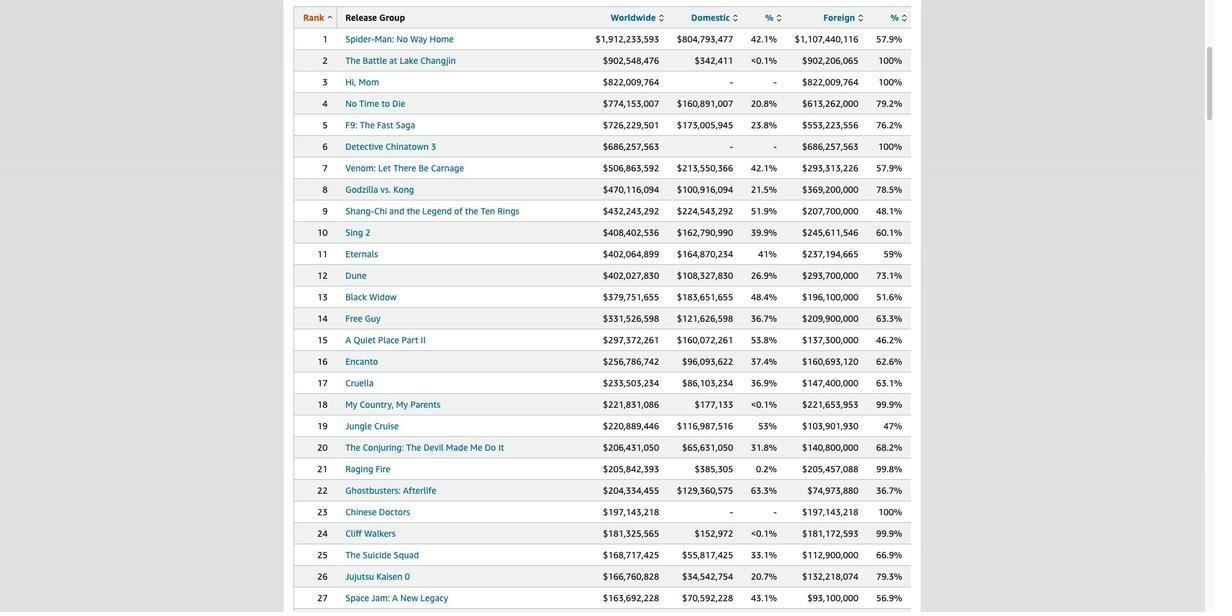 Task type: locate. For each thing, give the bounding box(es) containing it.
rank
[[303, 12, 324, 23], [303, 12, 324, 23]]

the conjuring: the devil made me do it link
[[345, 442, 504, 453]]

$197,143,218 up $181,172,593
[[802, 507, 859, 518]]

2 down 1
[[323, 55, 328, 66]]

sing
[[345, 227, 363, 238]]

the right and
[[407, 206, 420, 216]]

detective chinatown 3 link
[[345, 141, 436, 152]]

60.1%
[[876, 227, 902, 238]]

100% for $902,206,065
[[878, 55, 902, 66]]

<0.1% for $152,972
[[751, 528, 777, 539]]

1 vertical spatial 57.9%
[[876, 163, 902, 173]]

the down "jungle"
[[345, 442, 360, 453]]

99.9%
[[876, 399, 902, 410], [876, 528, 902, 539]]

42.1% right $804,793,477
[[751, 34, 777, 44]]

be
[[419, 163, 429, 173]]

$804,793,477
[[677, 34, 733, 44]]

- down $342,411
[[730, 77, 733, 87]]

$140,800,000
[[802, 442, 859, 453]]

$342,411
[[695, 55, 733, 66]]

% link right domestic link
[[765, 12, 781, 23]]

2 99.9% from the top
[[876, 528, 902, 539]]

0 horizontal spatial %
[[765, 12, 774, 23]]

<0.1% up 20.8%
[[751, 55, 777, 66]]

kong
[[393, 184, 414, 195]]

ghostbusters: afterlife
[[345, 485, 436, 496]]

the up hi,
[[345, 55, 360, 66]]

27
[[317, 593, 328, 604]]

$379,751,655
[[603, 292, 659, 302]]

$100,916,094
[[677, 184, 733, 195]]

0 vertical spatial 63.3%
[[876, 313, 902, 324]]

99.9% down 63.1%
[[876, 399, 902, 410]]

black
[[345, 292, 367, 302]]

$34,542,754
[[682, 571, 733, 582]]

1 vertical spatial <0.1%
[[751, 399, 777, 410]]

2 right sing
[[365, 227, 371, 238]]

<0.1% up 33.1%
[[751, 528, 777, 539]]

99.9% for $221,653,953
[[876, 399, 902, 410]]

$207,700,000
[[802, 206, 859, 216]]

3 up carnage
[[431, 141, 436, 152]]

0 vertical spatial <0.1%
[[751, 55, 777, 66]]

1 vertical spatial no
[[345, 98, 357, 109]]

cliff
[[345, 528, 362, 539]]

hi, mom link
[[345, 77, 379, 87]]

jujutsu kaisen 0 link
[[345, 571, 410, 582]]

$385,305
[[695, 464, 733, 475]]

42.1%
[[751, 34, 777, 44], [751, 163, 777, 173]]

0 vertical spatial 42.1%
[[751, 34, 777, 44]]

3 100% from the top
[[878, 141, 902, 152]]

cliff walkers link
[[345, 528, 396, 539]]

vs.
[[380, 184, 391, 195]]

$197,143,218
[[603, 507, 659, 518], [802, 507, 859, 518]]

36.7% up 53.8%
[[751, 313, 777, 324]]

42.1% for $213,550,366
[[751, 163, 777, 173]]

% right foreign "link"
[[890, 12, 899, 23]]

21
[[317, 464, 328, 475]]

39.9%
[[751, 227, 777, 238]]

1 horizontal spatial the
[[465, 206, 478, 216]]

1 the from the left
[[407, 206, 420, 216]]

$197,143,218 down $204,334,455
[[603, 507, 659, 518]]

2 vertical spatial <0.1%
[[751, 528, 777, 539]]

1 vertical spatial 42.1%
[[751, 163, 777, 173]]

the for battle
[[345, 55, 360, 66]]

$1,912,233,593
[[596, 34, 659, 44]]

99.9% for $181,172,593
[[876, 528, 902, 539]]

$65,631,050
[[682, 442, 733, 453]]

2 my from the left
[[396, 399, 408, 410]]

no
[[397, 34, 408, 44], [345, 98, 357, 109]]

1 horizontal spatial 63.3%
[[876, 313, 902, 324]]

0 horizontal spatial the
[[407, 206, 420, 216]]

eternals link
[[345, 249, 378, 259]]

4 100% from the top
[[878, 507, 902, 518]]

$686,257,563 down $726,229,501
[[603, 141, 659, 152]]

encanto link
[[345, 356, 378, 367]]

1 vertical spatial 36.7%
[[876, 485, 902, 496]]

cruise
[[374, 421, 399, 432]]

$86,103,234
[[682, 378, 733, 388]]

die
[[392, 98, 405, 109]]

$132,218,074
[[802, 571, 859, 582]]

<0.1% down 36.9% in the right bottom of the page
[[751, 399, 777, 410]]

17
[[317, 378, 328, 388]]

$553,223,556
[[802, 120, 859, 130]]

shang-chi and the legend of the ten rings
[[345, 206, 519, 216]]

1 99.9% from the top
[[876, 399, 902, 410]]

0 vertical spatial 3
[[323, 77, 328, 87]]

3 up 4
[[323, 77, 328, 87]]

- down $173,005,945
[[730, 141, 733, 152]]

jam:
[[371, 593, 390, 604]]

fire
[[376, 464, 390, 475]]

chi
[[374, 206, 387, 216]]

$209,900,000
[[802, 313, 859, 324]]

48.4%
[[751, 292, 777, 302]]

$183,651,655
[[677, 292, 733, 302]]

0 vertical spatial a
[[345, 335, 351, 345]]

$93,100,000
[[807, 593, 859, 604]]

- up $152,972
[[730, 507, 733, 518]]

0 horizontal spatial % link
[[765, 12, 781, 23]]

$822,009,764 up '$613,262,000'
[[802, 77, 859, 87]]

my up "jungle"
[[345, 399, 357, 410]]

rings
[[497, 206, 519, 216]]

26
[[317, 571, 328, 582]]

1 $686,257,563 from the left
[[603, 141, 659, 152]]

3 <0.1% from the top
[[751, 528, 777, 539]]

1 vertical spatial 63.3%
[[751, 485, 777, 496]]

13
[[317, 292, 328, 302]]

7
[[323, 163, 328, 173]]

1 vertical spatial 99.9%
[[876, 528, 902, 539]]

63.3% down 0.2%
[[751, 485, 777, 496]]

a quiet place part ii
[[345, 335, 426, 345]]

the battle at lake changjin
[[345, 55, 456, 66]]

2 42.1% from the top
[[751, 163, 777, 173]]

0 horizontal spatial $197,143,218
[[603, 507, 659, 518]]

the
[[407, 206, 420, 216], [465, 206, 478, 216]]

2 100% from the top
[[878, 77, 902, 87]]

0 horizontal spatial $686,257,563
[[603, 141, 659, 152]]

24
[[317, 528, 328, 539]]

worldwide link
[[611, 12, 664, 23]]

$160,072,261
[[677, 335, 733, 345]]

$162,790,990
[[677, 227, 733, 238]]

$822,009,764 down $902,548,476 on the top of the page
[[603, 77, 659, 87]]

no left way
[[397, 34, 408, 44]]

0 vertical spatial 2
[[323, 55, 328, 66]]

57.9% right $1,107,440,116 at top
[[876, 34, 902, 44]]

1 % from the left
[[765, 12, 774, 23]]

<0.1%
[[751, 55, 777, 66], [751, 399, 777, 410], [751, 528, 777, 539]]

0 horizontal spatial a
[[345, 335, 351, 345]]

1 horizontal spatial % link
[[890, 12, 907, 23]]

57.9% for $1,107,440,116
[[876, 34, 902, 44]]

the suicide squad link
[[345, 550, 419, 561]]

16
[[317, 356, 328, 367]]

0 horizontal spatial no
[[345, 98, 357, 109]]

2 <0.1% from the top
[[751, 399, 777, 410]]

1 horizontal spatial %
[[890, 12, 899, 23]]

0 horizontal spatial 36.7%
[[751, 313, 777, 324]]

0 horizontal spatial $822,009,764
[[603, 77, 659, 87]]

1 42.1% from the top
[[751, 34, 777, 44]]

cruella
[[345, 378, 374, 388]]

$108,327,830
[[677, 270, 733, 281]]

$137,300,000
[[802, 335, 859, 345]]

% right domestic link
[[765, 12, 774, 23]]

1 <0.1% from the top
[[751, 55, 777, 66]]

1 horizontal spatial $822,009,764
[[802, 77, 859, 87]]

cliff walkers
[[345, 528, 396, 539]]

1 $822,009,764 from the left
[[603, 77, 659, 87]]

$166,760,828
[[603, 571, 659, 582]]

% link right foreign "link"
[[890, 12, 907, 23]]

time
[[359, 98, 379, 109]]

$686,257,563 up $293,313,226
[[802, 141, 859, 152]]

the right f9:
[[360, 120, 375, 130]]

20
[[317, 442, 328, 453]]

1 horizontal spatial 36.7%
[[876, 485, 902, 496]]

36.7% down the 99.8%
[[876, 485, 902, 496]]

at
[[389, 55, 397, 66]]

1 100% from the top
[[878, 55, 902, 66]]

the down cliff
[[345, 550, 360, 561]]

33.1%
[[751, 550, 777, 561]]

2 57.9% from the top
[[876, 163, 902, 173]]

1 horizontal spatial 3
[[431, 141, 436, 152]]

new
[[400, 593, 418, 604]]

conjuring:
[[363, 442, 404, 453]]

$331,526,598
[[603, 313, 659, 324]]

hi, mom
[[345, 77, 379, 87]]

$74,973,880
[[807, 485, 859, 496]]

0 horizontal spatial my
[[345, 399, 357, 410]]

1 horizontal spatial $197,143,218
[[802, 507, 859, 518]]

the left devil
[[406, 442, 421, 453]]

1 % link from the left
[[765, 12, 781, 23]]

release
[[345, 12, 377, 23]]

1 vertical spatial 2
[[365, 227, 371, 238]]

legend
[[422, 206, 452, 216]]

no left time
[[345, 98, 357, 109]]

there
[[393, 163, 416, 173]]

23
[[317, 507, 328, 518]]

the right of at the top left
[[465, 206, 478, 216]]

99.9% up 66.9%
[[876, 528, 902, 539]]

0 vertical spatial 99.9%
[[876, 399, 902, 410]]

0 vertical spatial no
[[397, 34, 408, 44]]

2 the from the left
[[465, 206, 478, 216]]

1 horizontal spatial a
[[392, 593, 398, 604]]

0 horizontal spatial 3
[[323, 77, 328, 87]]

$196,100,000
[[802, 292, 859, 302]]

a left quiet
[[345, 335, 351, 345]]

<0.1% for $177,133
[[751, 399, 777, 410]]

the for conjuring:
[[345, 442, 360, 453]]

14
[[317, 313, 328, 324]]

detective chinatown 3
[[345, 141, 436, 152]]

1 horizontal spatial $686,257,563
[[802, 141, 859, 152]]

0 vertical spatial 57.9%
[[876, 34, 902, 44]]

carnage
[[431, 163, 464, 173]]

$902,206,065
[[802, 55, 859, 66]]

42.1% up 21.5%
[[751, 163, 777, 173]]

1 57.9% from the top
[[876, 34, 902, 44]]

63.3% up 46.2%
[[876, 313, 902, 324]]

raging
[[345, 464, 373, 475]]

1
[[323, 34, 328, 44]]

57.9% up 78.5%
[[876, 163, 902, 173]]

1 horizontal spatial my
[[396, 399, 408, 410]]

my left parents
[[396, 399, 408, 410]]

$213,550,366
[[677, 163, 733, 173]]

a left new
[[392, 593, 398, 604]]

$147,400,000
[[802, 378, 859, 388]]

black widow link
[[345, 292, 397, 302]]

<0.1% for $342,411
[[751, 55, 777, 66]]



Task type: describe. For each thing, give the bounding box(es) containing it.
0 vertical spatial 36.7%
[[751, 313, 777, 324]]

47%
[[884, 421, 902, 432]]

48.1%
[[876, 206, 902, 216]]

59%
[[884, 249, 902, 259]]

legacy
[[420, 593, 448, 604]]

51.9%
[[751, 206, 777, 216]]

$70,592,228
[[682, 593, 733, 604]]

$613,262,000
[[802, 98, 859, 109]]

doctors
[[379, 507, 410, 518]]

10
[[317, 227, 328, 238]]

group
[[379, 12, 405, 23]]

jungle cruise
[[345, 421, 399, 432]]

1 horizontal spatial no
[[397, 34, 408, 44]]

raging fire link
[[345, 464, 390, 475]]

$245,611,546
[[802, 227, 859, 238]]

68.2%
[[876, 442, 902, 453]]

$221,653,953
[[802, 399, 859, 410]]

0 horizontal spatial 63.3%
[[751, 485, 777, 496]]

42.1% for $804,793,477
[[751, 34, 777, 44]]

$432,243,292
[[603, 206, 659, 216]]

dune link
[[345, 270, 367, 281]]

space jam: a new legacy
[[345, 593, 448, 604]]

100% for $197,143,218
[[878, 507, 902, 518]]

$902,548,476
[[603, 55, 659, 66]]

53%
[[758, 421, 777, 432]]

$160,693,120
[[802, 356, 859, 367]]

ii
[[421, 335, 426, 345]]

domestic link
[[691, 12, 738, 23]]

1 my from the left
[[345, 399, 357, 410]]

chinese
[[345, 507, 377, 518]]

99.8%
[[876, 464, 902, 475]]

2 $822,009,764 from the left
[[802, 77, 859, 87]]

battle
[[363, 55, 387, 66]]

ghostbusters: afterlife link
[[345, 485, 436, 496]]

63.1%
[[876, 378, 902, 388]]

$96,093,622
[[682, 356, 733, 367]]

- down 0.2%
[[773, 507, 777, 518]]

jungle
[[345, 421, 372, 432]]

$205,457,088
[[802, 464, 859, 475]]

chinatown
[[386, 141, 429, 152]]

kaisen
[[376, 571, 403, 582]]

$205,842,393
[[603, 464, 659, 475]]

no time to die
[[345, 98, 405, 109]]

37.4%
[[751, 356, 777, 367]]

hi,
[[345, 77, 356, 87]]

25
[[317, 550, 328, 561]]

$256,786,742
[[603, 356, 659, 367]]

$224,543,292
[[677, 206, 733, 216]]

raging fire
[[345, 464, 390, 475]]

$726,229,501
[[603, 120, 659, 130]]

41%
[[758, 249, 777, 259]]

shang-
[[345, 206, 374, 216]]

$116,987,516
[[677, 421, 733, 432]]

0.2%
[[756, 464, 777, 475]]

- down 23.8%
[[773, 141, 777, 152]]

$204,334,455
[[603, 485, 659, 496]]

no time to die link
[[345, 98, 405, 109]]

$112,900,000
[[802, 550, 859, 561]]

suicide
[[363, 550, 391, 561]]

space
[[345, 593, 369, 604]]

100% for $822,009,764
[[878, 77, 902, 87]]

worldwide
[[611, 12, 656, 23]]

20.8%
[[751, 98, 777, 109]]

godzilla
[[345, 184, 378, 195]]

$233,503,234
[[603, 378, 659, 388]]

$181,325,565
[[603, 528, 659, 539]]

foreign
[[824, 12, 855, 23]]

2 $686,257,563 from the left
[[802, 141, 859, 152]]

21.5%
[[751, 184, 777, 195]]

let
[[378, 163, 391, 173]]

1 vertical spatial 3
[[431, 141, 436, 152]]

2 % from the left
[[890, 12, 899, 23]]

venom: let there be carnage
[[345, 163, 464, 173]]

2 % link from the left
[[890, 12, 907, 23]]

$293,313,226
[[802, 163, 859, 173]]

18
[[317, 399, 328, 410]]

home
[[430, 34, 454, 44]]

4
[[323, 98, 328, 109]]

black widow
[[345, 292, 397, 302]]

- up 20.8%
[[773, 77, 777, 87]]

1 $197,143,218 from the left
[[603, 507, 659, 518]]

$129,360,575
[[677, 485, 733, 496]]

100% for $686,257,563
[[878, 141, 902, 152]]

57.9% for $293,313,226
[[876, 163, 902, 173]]

$470,116,094
[[603, 184, 659, 195]]

$297,372,261
[[603, 335, 659, 345]]

foreign link
[[824, 12, 863, 23]]

5
[[323, 120, 328, 130]]

12
[[317, 270, 328, 281]]

way
[[410, 34, 427, 44]]

man:
[[375, 34, 394, 44]]

1 horizontal spatial 2
[[365, 227, 371, 238]]

and
[[389, 206, 404, 216]]

shang-chi and the legend of the ten rings link
[[345, 206, 519, 216]]

cruella link
[[345, 378, 374, 388]]

$369,200,000
[[802, 184, 859, 195]]

0 horizontal spatial 2
[[323, 55, 328, 66]]

the for suicide
[[345, 550, 360, 561]]

1 vertical spatial a
[[392, 593, 398, 604]]

2 $197,143,218 from the left
[[802, 507, 859, 518]]

$163,692,228
[[603, 593, 659, 604]]

0
[[405, 571, 410, 582]]

$506,863,592
[[603, 163, 659, 173]]



Task type: vqa. For each thing, say whether or not it's contained in the screenshot.
8th Walt from the bottom of the page
no



